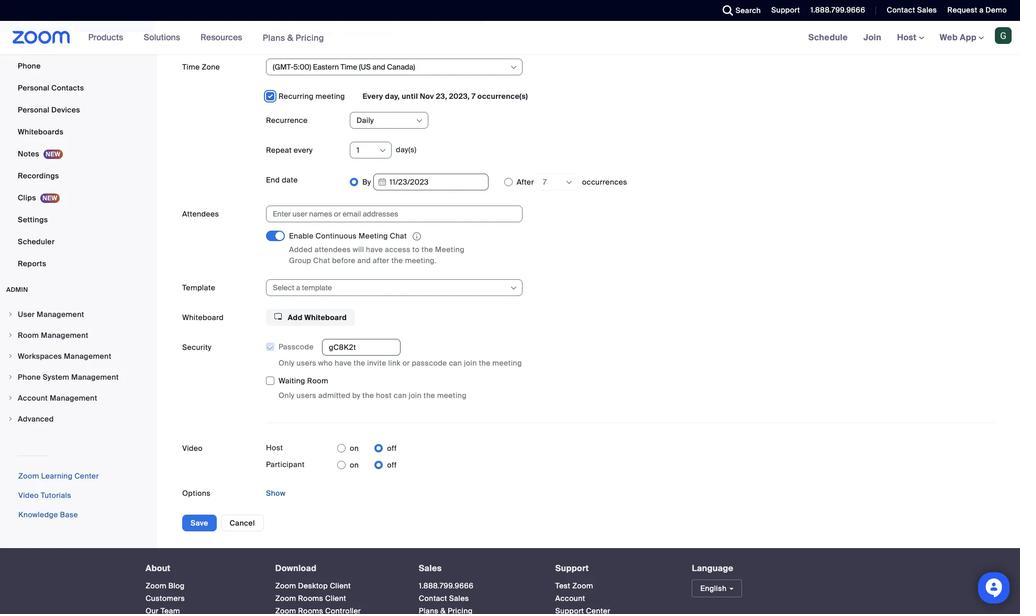 Task type: describe. For each thing, give the bounding box(es) containing it.
zoom left rooms
[[275, 595, 296, 604]]

personal devices link
[[0, 100, 154, 121]]

0 vertical spatial contact
[[887, 5, 915, 15]]

reports link
[[0, 254, 154, 275]]

english button
[[692, 580, 742, 598]]

recurring meeting
[[279, 92, 345, 101]]

only users admitted by the host can join the meeting
[[279, 392, 467, 401]]

meetings navigation
[[801, 21, 1020, 55]]

test zoom account
[[556, 582, 593, 604]]

Date Picker text field
[[373, 174, 489, 191]]

1 vertical spatial join
[[409, 392, 422, 401]]

support
[[369, 17, 397, 26]]

personal menu menu
[[0, 0, 154, 276]]

need
[[274, 28, 294, 37]]

clips
[[18, 194, 36, 203]]

waiting
[[279, 377, 305, 386]]

1 vertical spatial host
[[266, 444, 283, 453]]

host inside meetings navigation
[[897, 32, 919, 43]]

end
[[266, 175, 280, 185]]

meeting inside added attendees will have access to the meeting group chat before and after the meeting.
[[435, 245, 465, 255]]

only for only users who have the invite link or passcode can join the meeting
[[279, 359, 295, 368]]

user management menu item
[[0, 305, 154, 325]]

customers link
[[146, 595, 185, 604]]

system
[[43, 373, 69, 383]]

have for the
[[335, 359, 352, 368]]

scheduler
[[18, 238, 55, 247]]

off for host
[[387, 444, 397, 454]]

2 horizontal spatial sales
[[917, 5, 937, 15]]

solutions
[[144, 32, 180, 43]]

after
[[517, 178, 534, 187]]

zoom inside the test zoom account
[[572, 582, 593, 591]]

contact sales
[[887, 5, 937, 15]]

zoom logo image
[[13, 31, 70, 44]]

0 horizontal spatial show options image
[[379, 147, 387, 155]]

user
[[18, 310, 35, 320]]

right image for phone system management
[[7, 375, 14, 381]]

1 whiteboard from the left
[[182, 313, 224, 323]]

management for user management
[[37, 310, 84, 320]]

1.888.799.9666 contact sales
[[419, 582, 474, 604]]

notes
[[18, 150, 39, 159]]

download link
[[275, 564, 317, 575]]

current
[[292, 17, 318, 26]]

account link
[[556, 595, 585, 604]]

participant
[[266, 461, 305, 470]]

will
[[353, 245, 364, 255]]

occurrence(s)
[[478, 92, 528, 101]]

day(s)
[[396, 145, 417, 154]]

on for host
[[350, 444, 359, 454]]

1 button
[[357, 142, 388, 158]]

your current plan can only support 40 minutes per meeting. need more time? upgrade now
[[274, 17, 487, 37]]

right image for workspaces
[[7, 354, 14, 360]]

center
[[74, 472, 99, 482]]

daily
[[357, 116, 374, 125]]

workspaces management
[[18, 352, 111, 362]]

schedule
[[809, 32, 848, 43]]

search button
[[715, 0, 764, 21]]

resources
[[201, 32, 242, 43]]

attendees
[[315, 245, 351, 255]]

test
[[556, 582, 571, 591]]

admin menu menu
[[0, 305, 154, 431]]

date
[[282, 175, 298, 185]]

day,
[[385, 92, 400, 101]]

a
[[980, 5, 984, 15]]

attendees
[[182, 210, 219, 219]]

repeat
[[266, 146, 292, 155]]

23,
[[436, 92, 447, 101]]

room management menu item
[[0, 326, 154, 346]]

meeting inside application
[[359, 232, 388, 241]]

zoom learning center
[[18, 472, 99, 482]]

join link
[[856, 21, 889, 54]]

1 vertical spatial sales
[[419, 564, 442, 575]]

zone
[[202, 62, 220, 72]]

webinars
[[18, 40, 51, 49]]

right image for account management
[[7, 396, 14, 402]]

base
[[60, 511, 78, 520]]

notes link
[[0, 144, 154, 165]]

room inside security group
[[307, 377, 328, 386]]

now
[[375, 28, 391, 37]]

phone system management
[[18, 373, 119, 383]]

select meeting template text field
[[273, 280, 509, 296]]

and
[[357, 256, 371, 266]]

security group
[[266, 340, 995, 402]]

participant option group
[[337, 458, 397, 474]]

web app button
[[940, 32, 984, 43]]

schedule link
[[801, 21, 856, 54]]

1 horizontal spatial can
[[394, 392, 407, 401]]

show options image for 7
[[565, 179, 573, 187]]

right image for room
[[7, 333, 14, 339]]

0 vertical spatial show options image
[[510, 63, 518, 72]]

phone link
[[0, 56, 154, 77]]

access
[[385, 245, 411, 255]]

phone system management menu item
[[0, 368, 154, 388]]

video for video
[[182, 444, 203, 454]]

user management
[[18, 310, 84, 320]]

knowledge base
[[18, 511, 78, 520]]

blog
[[168, 582, 185, 591]]

1
[[357, 146, 360, 155]]

knowledge
[[18, 511, 58, 520]]

personal contacts link
[[0, 78, 154, 99]]

&
[[287, 32, 293, 43]]

test zoom link
[[556, 582, 593, 591]]

have for access
[[366, 245, 383, 255]]

more
[[296, 28, 314, 37]]

account inside account management menu item
[[18, 394, 48, 404]]

nov
[[420, 92, 434, 101]]

zoom for zoom desktop client zoom rooms client
[[275, 582, 296, 591]]

right image inside advanced "menu item"
[[7, 417, 14, 423]]

english
[[701, 585, 727, 594]]

link
[[388, 359, 401, 368]]

invite
[[367, 359, 386, 368]]

to
[[413, 245, 420, 255]]

time
[[182, 62, 200, 72]]

app
[[960, 32, 977, 43]]

every day, until nov 23, 2023, 7 occurrence(s)
[[361, 92, 528, 101]]

zoom blog customers
[[146, 582, 185, 604]]

workspaces management menu item
[[0, 347, 154, 367]]

video for video tutorials
[[18, 492, 39, 501]]

whiteboards link
[[0, 122, 154, 143]]

by
[[352, 392, 361, 401]]

reports
[[18, 260, 46, 269]]

plans & pricing
[[263, 32, 324, 43]]

until
[[402, 92, 418, 101]]

or
[[403, 359, 410, 368]]

zoom desktop client link
[[275, 582, 351, 591]]

room inside room management menu item
[[18, 331, 39, 341]]

chat inside added attendees will have access to the meeting group chat before and after the meeting.
[[313, 256, 330, 266]]

occurrences
[[582, 178, 627, 187]]



Task type: vqa. For each thing, say whether or not it's contained in the screenshot.


Task type: locate. For each thing, give the bounding box(es) containing it.
phone for phone system management
[[18, 373, 41, 383]]

0 vertical spatial sales
[[917, 5, 937, 15]]

host button
[[897, 32, 924, 43]]

request a demo
[[948, 5, 1007, 15]]

show options image inside end date option group
[[565, 179, 573, 187]]

0 horizontal spatial meeting
[[359, 232, 388, 241]]

1 vertical spatial only
[[279, 392, 295, 401]]

join
[[464, 359, 477, 368], [409, 392, 422, 401]]

contact down 1.888.799.9666 link
[[419, 595, 447, 604]]

upgrade
[[342, 28, 373, 37]]

1 horizontal spatial meeting.
[[455, 17, 487, 26]]

chat up access on the left of the page
[[390, 232, 407, 241]]

phone inside personal menu menu
[[18, 62, 41, 71]]

show options image
[[510, 63, 518, 72], [415, 117, 424, 125], [565, 179, 573, 187]]

1 horizontal spatial join
[[464, 359, 477, 368]]

repeat every
[[266, 146, 313, 155]]

meeting
[[316, 92, 345, 101], [493, 359, 522, 368], [437, 392, 467, 401]]

1 vertical spatial 1.888.799.9666
[[419, 582, 474, 591]]

account
[[18, 394, 48, 404], [556, 595, 585, 604]]

room
[[18, 331, 39, 341], [307, 377, 328, 386]]

1 vertical spatial can
[[449, 359, 462, 368]]

chat inside application
[[390, 232, 407, 241]]

video up options
[[182, 444, 203, 454]]

clips link
[[0, 188, 154, 209]]

after
[[373, 256, 390, 266]]

zoom inside zoom blog customers
[[146, 582, 166, 591]]

7 right 'after'
[[543, 178, 547, 187]]

0 vertical spatial users
[[297, 359, 316, 368]]

2 personal from the top
[[18, 106, 49, 115]]

personal contacts
[[18, 84, 84, 93]]

minutes
[[411, 17, 439, 26]]

end date
[[266, 175, 298, 185]]

enable continuous meeting chat
[[289, 232, 407, 241]]

search
[[736, 6, 761, 15]]

about link
[[146, 564, 171, 575]]

1 horizontal spatial chat
[[390, 232, 407, 241]]

1 vertical spatial personal
[[18, 106, 49, 115]]

personal for personal devices
[[18, 106, 49, 115]]

cancel
[[230, 519, 255, 529]]

1 vertical spatial contact
[[419, 595, 447, 604]]

group
[[289, 256, 311, 266]]

on
[[350, 444, 359, 454], [350, 461, 359, 471]]

1.888.799.9666 for 1.888.799.9666 contact sales
[[419, 582, 474, 591]]

show options image left occurrences
[[565, 179, 573, 187]]

1.888.799.9666 down the sales link
[[419, 582, 474, 591]]

can right host
[[394, 392, 407, 401]]

right image
[[7, 312, 14, 318], [7, 375, 14, 381], [7, 396, 14, 402]]

0 horizontal spatial video
[[18, 492, 39, 501]]

0 horizontal spatial can
[[337, 17, 350, 26]]

support up test zoom link
[[556, 564, 589, 575]]

7 inside popup button
[[543, 178, 547, 187]]

product information navigation
[[80, 21, 332, 55]]

personal up whiteboards
[[18, 106, 49, 115]]

meeting. inside your current plan can only support 40 minutes per meeting. need more time? upgrade now
[[455, 17, 487, 26]]

management up workspaces management
[[41, 331, 88, 341]]

0 vertical spatial show options image
[[379, 147, 387, 155]]

0 vertical spatial have
[[366, 245, 383, 255]]

1 vertical spatial video
[[18, 492, 39, 501]]

management for workspaces management
[[64, 352, 111, 362]]

whiteboard inside button
[[304, 313, 347, 323]]

zoom rooms client link
[[275, 595, 346, 604]]

right image inside the workspaces management menu item
[[7, 354, 14, 360]]

management inside menu item
[[37, 310, 84, 320]]

zoom desktop client zoom rooms client
[[275, 582, 351, 604]]

before
[[332, 256, 356, 266]]

show options image up occurrence(s)
[[510, 63, 518, 72]]

off
[[387, 444, 397, 454], [387, 461, 397, 471]]

host up participant
[[266, 444, 283, 453]]

continuous
[[316, 232, 357, 241]]

0 horizontal spatial contact
[[419, 595, 447, 604]]

support right search
[[772, 5, 800, 15]]

0 vertical spatial on
[[350, 444, 359, 454]]

0 vertical spatial right image
[[7, 312, 14, 318]]

1 vertical spatial have
[[335, 359, 352, 368]]

personal
[[18, 84, 49, 93], [18, 106, 49, 115]]

room down who
[[307, 377, 328, 386]]

1 vertical spatial client
[[325, 595, 346, 604]]

right image left system
[[7, 375, 14, 381]]

management down the workspaces management menu item
[[71, 373, 119, 383]]

right image left room management
[[7, 333, 14, 339]]

support
[[772, 5, 800, 15], [556, 564, 589, 575]]

7
[[472, 92, 476, 101], [543, 178, 547, 187]]

0 vertical spatial chat
[[390, 232, 407, 241]]

only down waiting
[[279, 392, 295, 401]]

0 vertical spatial can
[[337, 17, 350, 26]]

whiteboards
[[18, 128, 63, 137]]

1 vertical spatial right image
[[7, 354, 14, 360]]

off inside host option group
[[387, 444, 397, 454]]

right image left the account management
[[7, 396, 14, 402]]

contact sales link
[[879, 0, 940, 21], [887, 5, 937, 15], [419, 595, 469, 604]]

3 right image from the top
[[7, 396, 14, 402]]

1 horizontal spatial show options image
[[510, 63, 518, 72]]

end date option group
[[350, 172, 995, 193]]

settings
[[18, 216, 48, 225]]

0 vertical spatial off
[[387, 444, 397, 454]]

0 vertical spatial phone
[[18, 62, 41, 71]]

1 horizontal spatial support
[[772, 5, 800, 15]]

meeting up added attendees will have access to the meeting group chat before and after the meeting.
[[359, 232, 388, 241]]

the
[[422, 245, 433, 255], [392, 256, 403, 266], [354, 359, 365, 368], [479, 359, 491, 368], [363, 392, 374, 401], [424, 392, 435, 401]]

2 horizontal spatial meeting
[[493, 359, 522, 368]]

on inside participant option group
[[350, 461, 359, 471]]

2 horizontal spatial can
[[449, 359, 462, 368]]

zoom blog link
[[146, 582, 185, 591]]

0 vertical spatial right image
[[7, 333, 14, 339]]

host option group
[[337, 441, 397, 458]]

0 horizontal spatial host
[[266, 444, 283, 453]]

0 vertical spatial only
[[279, 359, 295, 368]]

off down host option group
[[387, 461, 397, 471]]

0 horizontal spatial support
[[556, 564, 589, 575]]

0 horizontal spatial 1.888.799.9666
[[419, 582, 474, 591]]

1 vertical spatial meeting
[[493, 359, 522, 368]]

meeting. inside added attendees will have access to the meeting group chat before and after the meeting.
[[405, 256, 437, 266]]

0 horizontal spatial 7
[[472, 92, 476, 101]]

1.888.799.9666 up schedule
[[811, 5, 866, 15]]

show button
[[266, 486, 286, 503]]

1 horizontal spatial whiteboard
[[304, 313, 347, 323]]

2 phone from the top
[[18, 373, 41, 383]]

1 vertical spatial room
[[307, 377, 328, 386]]

0 horizontal spatial chat
[[313, 256, 330, 266]]

only
[[352, 17, 367, 26]]

right image inside room management menu item
[[7, 333, 14, 339]]

on inside host option group
[[350, 444, 359, 454]]

resources button
[[201, 21, 247, 54]]

on down host option group
[[350, 461, 359, 471]]

0 vertical spatial meeting.
[[455, 17, 487, 26]]

0 horizontal spatial whiteboard
[[182, 313, 224, 323]]

download
[[275, 564, 317, 575]]

chat down attendees
[[313, 256, 330, 266]]

recordings link
[[0, 166, 154, 187]]

zoom up account link
[[572, 582, 593, 591]]

contact inside 1.888.799.9666 contact sales
[[419, 595, 447, 604]]

only up waiting
[[279, 359, 295, 368]]

personal for personal contacts
[[18, 84, 49, 93]]

room down user
[[18, 331, 39, 341]]

1 horizontal spatial 1.888.799.9666
[[811, 5, 866, 15]]

whiteboard right the add
[[304, 313, 347, 323]]

management up room management
[[37, 310, 84, 320]]

zoom for zoom learning center
[[18, 472, 39, 482]]

1 horizontal spatial room
[[307, 377, 328, 386]]

1 vertical spatial 7
[[543, 178, 547, 187]]

1 vertical spatial off
[[387, 461, 397, 471]]

2 vertical spatial sales
[[449, 595, 469, 604]]

0 horizontal spatial account
[[18, 394, 48, 404]]

0 vertical spatial room
[[18, 331, 39, 341]]

off inside participant option group
[[387, 461, 397, 471]]

meeting. right per
[[455, 17, 487, 26]]

1 vertical spatial support
[[556, 564, 589, 575]]

account up advanced
[[18, 394, 48, 404]]

video up 'knowledge'
[[18, 492, 39, 501]]

have up after
[[366, 245, 383, 255]]

0 vertical spatial 1.888.799.9666
[[811, 5, 866, 15]]

2 vertical spatial meeting
[[437, 392, 467, 401]]

sales down 1.888.799.9666 link
[[449, 595, 469, 604]]

0 vertical spatial host
[[897, 32, 919, 43]]

have inside added attendees will have access to the meeting group chat before and after the meeting.
[[366, 245, 383, 255]]

0 vertical spatial client
[[330, 582, 351, 591]]

right image for user management
[[7, 312, 14, 318]]

1 horizontal spatial contact
[[887, 5, 915, 15]]

recordings
[[18, 172, 59, 181]]

every
[[294, 146, 313, 155]]

1 phone from the top
[[18, 62, 41, 71]]

room management
[[18, 331, 88, 341]]

1 horizontal spatial sales
[[449, 595, 469, 604]]

have right who
[[335, 359, 352, 368]]

contact up host dropdown button
[[887, 5, 915, 15]]

2 vertical spatial show options image
[[565, 179, 573, 187]]

request
[[948, 5, 978, 15]]

enable continuous meeting chat application
[[289, 231, 488, 243]]

0 horizontal spatial meeting
[[316, 92, 345, 101]]

1 personal from the top
[[18, 84, 49, 93]]

have inside security group
[[335, 359, 352, 368]]

users for who
[[297, 359, 316, 368]]

account inside the test zoom account
[[556, 595, 585, 604]]

phone for phone
[[18, 62, 41, 71]]

1 horizontal spatial host
[[897, 32, 919, 43]]

Persistent Chat, enter email address,Enter user names or email addresses text field
[[273, 206, 506, 222]]

show options image for daily
[[415, 117, 424, 125]]

1 horizontal spatial have
[[366, 245, 383, 255]]

sales inside 1.888.799.9666 contact sales
[[449, 595, 469, 604]]

on for participant
[[350, 461, 359, 471]]

can right passcode
[[449, 359, 462, 368]]

web app
[[940, 32, 977, 43]]

1 right image from the top
[[7, 312, 14, 318]]

users down 'waiting room'
[[297, 392, 316, 401]]

knowledge base link
[[18, 511, 78, 520]]

none text field inside security group
[[322, 340, 401, 356]]

users up 'waiting room'
[[297, 359, 316, 368]]

join right host
[[409, 392, 422, 401]]

0 vertical spatial support
[[772, 5, 800, 15]]

0 horizontal spatial show options image
[[415, 117, 424, 125]]

0 vertical spatial 7
[[472, 92, 476, 101]]

2 only from the top
[[279, 392, 295, 401]]

client right rooms
[[325, 595, 346, 604]]

1 vertical spatial phone
[[18, 373, 41, 383]]

whiteboard down template
[[182, 313, 224, 323]]

1 right image from the top
[[7, 333, 14, 339]]

can left only at top
[[337, 17, 350, 26]]

phone down workspaces
[[18, 373, 41, 383]]

show options image
[[379, 147, 387, 155], [510, 285, 518, 293]]

security
[[182, 343, 212, 353]]

1 horizontal spatial show options image
[[510, 285, 518, 293]]

1 vertical spatial chat
[[313, 256, 330, 266]]

2 right image from the top
[[7, 354, 14, 360]]

0 vertical spatial account
[[18, 394, 48, 404]]

plan
[[320, 17, 335, 26]]

enable
[[289, 232, 314, 241]]

1 vertical spatial meeting.
[[405, 256, 437, 266]]

1 off from the top
[[387, 444, 397, 454]]

right image
[[7, 333, 14, 339], [7, 354, 14, 360], [7, 417, 14, 423]]

advanced menu item
[[0, 410, 154, 430]]

management up advanced "menu item"
[[50, 394, 97, 404]]

zoom down download link
[[275, 582, 296, 591]]

admin
[[6, 286, 28, 295]]

add whiteboard button
[[266, 310, 355, 326]]

can
[[337, 17, 350, 26], [449, 359, 462, 368], [394, 392, 407, 401]]

1.888.799.9666 link
[[419, 582, 474, 591]]

close image
[[669, 17, 682, 28]]

management for room management
[[41, 331, 88, 341]]

host down contact sales
[[897, 32, 919, 43]]

products
[[88, 32, 123, 43]]

0 vertical spatial join
[[464, 359, 477, 368]]

7 right 2023,
[[472, 92, 476, 101]]

off for participant
[[387, 461, 397, 471]]

2 users from the top
[[297, 392, 316, 401]]

meeting
[[359, 232, 388, 241], [435, 245, 465, 255]]

select time zone text field
[[273, 59, 509, 75]]

1 vertical spatial meeting
[[435, 245, 465, 255]]

0 horizontal spatial join
[[409, 392, 422, 401]]

2 vertical spatial can
[[394, 392, 407, 401]]

banner
[[0, 21, 1020, 55]]

2 vertical spatial right image
[[7, 417, 14, 423]]

0 horizontal spatial meeting.
[[405, 256, 437, 266]]

management
[[37, 310, 84, 320], [41, 331, 88, 341], [64, 352, 111, 362], [71, 373, 119, 383], [50, 394, 97, 404]]

zoom up video tutorials link
[[18, 472, 39, 482]]

1 vertical spatial right image
[[7, 375, 14, 381]]

added attendees will have access to the meeting group chat before and after the meeting.
[[289, 245, 465, 266]]

zoom up customers link
[[146, 582, 166, 591]]

1 vertical spatial show options image
[[415, 117, 424, 125]]

2 on from the top
[[350, 461, 359, 471]]

management up phone system management menu item
[[64, 352, 111, 362]]

rooms
[[298, 595, 323, 604]]

1.888.799.9666 for 1.888.799.9666
[[811, 5, 866, 15]]

1 users from the top
[[297, 359, 316, 368]]

sales up 1.888.799.9666 link
[[419, 564, 442, 575]]

account down test zoom link
[[556, 595, 585, 604]]

banner containing products
[[0, 21, 1020, 55]]

2 off from the top
[[387, 461, 397, 471]]

1 vertical spatial users
[[297, 392, 316, 401]]

right image inside account management menu item
[[7, 396, 14, 402]]

about
[[146, 564, 171, 575]]

every
[[363, 92, 383, 101]]

devices
[[51, 106, 80, 115]]

phone down webinars
[[18, 62, 41, 71]]

on up participant option group
[[350, 444, 359, 454]]

sales up host dropdown button
[[917, 5, 937, 15]]

1 vertical spatial account
[[556, 595, 585, 604]]

right image inside user management menu item
[[7, 312, 14, 318]]

off up participant option group
[[387, 444, 397, 454]]

only for only users admitted by the host can join the meeting
[[279, 392, 295, 401]]

2 whiteboard from the left
[[304, 313, 347, 323]]

0 horizontal spatial have
[[335, 359, 352, 368]]

right image inside phone system management menu item
[[7, 375, 14, 381]]

0 vertical spatial meeting
[[316, 92, 345, 101]]

3 right image from the top
[[7, 417, 14, 423]]

2 horizontal spatial show options image
[[565, 179, 573, 187]]

2 right image from the top
[[7, 375, 14, 381]]

join right passcode
[[464, 359, 477, 368]]

support link
[[764, 0, 803, 21], [772, 5, 800, 15], [556, 564, 589, 575]]

0 horizontal spatial sales
[[419, 564, 442, 575]]

waiting room
[[279, 377, 328, 386]]

learn more about enable continuous meeting chat image
[[410, 232, 424, 242]]

1 horizontal spatial meeting
[[435, 245, 465, 255]]

1 horizontal spatial video
[[182, 444, 203, 454]]

client right desktop
[[330, 582, 351, 591]]

2 vertical spatial right image
[[7, 396, 14, 402]]

1 horizontal spatial 7
[[543, 178, 547, 187]]

request a demo link
[[940, 0, 1020, 21], [948, 5, 1007, 15]]

workspaces
[[18, 352, 62, 362]]

scheduler link
[[0, 232, 154, 253]]

1 vertical spatial show options image
[[510, 285, 518, 293]]

can inside your current plan can only support 40 minutes per meeting. need more time? upgrade now
[[337, 17, 350, 26]]

7 button
[[543, 174, 574, 190]]

zoom for zoom blog customers
[[146, 582, 166, 591]]

by
[[362, 178, 371, 187]]

0 horizontal spatial room
[[18, 331, 39, 341]]

1 horizontal spatial account
[[556, 595, 585, 604]]

1 on from the top
[[350, 444, 359, 454]]

meeting right to
[[435, 245, 465, 255]]

tutorials
[[41, 492, 71, 501]]

contact
[[887, 5, 915, 15], [419, 595, 447, 604]]

1 vertical spatial on
[[350, 461, 359, 471]]

recurring
[[279, 92, 314, 101]]

phone inside menu item
[[18, 373, 41, 383]]

right image left workspaces
[[7, 354, 14, 360]]

account management menu item
[[0, 389, 154, 409]]

1 only from the top
[[279, 359, 295, 368]]

meeting. down to
[[405, 256, 437, 266]]

webinars link
[[0, 34, 154, 55]]

personal up personal devices
[[18, 84, 49, 93]]

None text field
[[322, 340, 401, 356]]

users for admitted
[[297, 392, 316, 401]]

0 vertical spatial personal
[[18, 84, 49, 93]]

management for account management
[[50, 394, 97, 404]]

right image left advanced
[[7, 417, 14, 423]]

profile picture image
[[995, 27, 1012, 44]]

0 vertical spatial meeting
[[359, 232, 388, 241]]

your
[[274, 17, 290, 26]]

show
[[266, 489, 286, 499]]

show options image down nov at the left top of page
[[415, 117, 424, 125]]

right image left user
[[7, 312, 14, 318]]

0 vertical spatial video
[[182, 444, 203, 454]]

learning
[[41, 472, 72, 482]]



